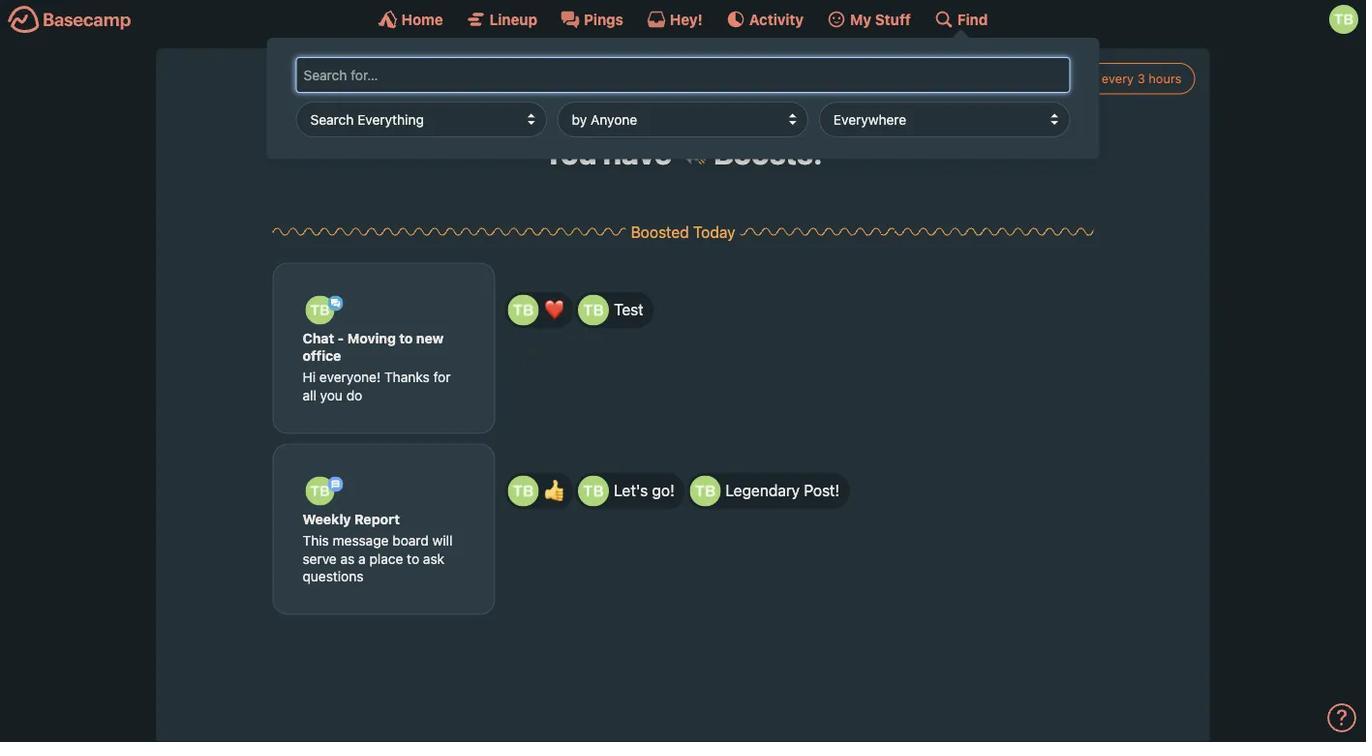 Task type: describe. For each thing, give the bounding box(es) containing it.
tim burton image inside tim b. boosted the chat with '❤️' element
[[508, 295, 539, 326]]

lineup
[[490, 11, 537, 28]]

tim b. boosted the message with 'legendary post!' element
[[687, 473, 850, 510]]

-
[[338, 330, 344, 346]]

ask
[[423, 551, 444, 567]]

go!
[[652, 482, 675, 500]]

switch accounts image
[[8, 5, 132, 35]]

place
[[369, 551, 403, 567]]

boosted
[[631, 223, 689, 241]]

let's go!
[[614, 482, 675, 500]]

for boosts report image
[[328, 477, 343, 492]]

to inside chat - moving to new office hi everyone! thanks for all you do
[[399, 330, 413, 346]]

today
[[693, 223, 735, 241]]

message
[[333, 533, 389, 549]]

serve
[[303, 551, 337, 567]]

for
[[433, 369, 451, 385]]

tim burton image for 👍
[[508, 476, 539, 507]]

chat - moving to new office hi everyone! thanks for all you do
[[303, 330, 451, 403]]

my
[[850, 11, 871, 28]]

activity link
[[726, 10, 804, 29]]

new
[[416, 330, 444, 346]]

test
[[614, 301, 643, 319]]

will
[[432, 533, 453, 549]]

tim b. boosted the message with 'let's go!' element
[[575, 473, 685, 510]]

Search for… search field
[[296, 57, 1070, 93]]

tim burton image inside tim b. boosted the chat with 'test' element
[[578, 295, 609, 326]]

tim burton image for let's go!
[[578, 476, 609, 507]]

main element
[[0, 0, 1366, 159]]

boosted today
[[631, 223, 735, 241]]

post!
[[804, 482, 840, 500]]

all
[[303, 387, 316, 403]]

legendary
[[725, 482, 800, 500]]

office
[[303, 348, 341, 364]]

moving
[[347, 330, 396, 346]]

questions
[[303, 568, 363, 584]]

tim b. boosted the chat with '❤️' element
[[505, 292, 574, 329]]

❤️
[[544, 299, 563, 321]]

tim burton image for legendary post!
[[690, 476, 721, 507]]

my stuff
[[850, 11, 911, 28]]

you
[[543, 135, 597, 171]]

pings
[[584, 11, 623, 28]]

to inside weekly report this message board will serve as a place to ask questions
[[407, 551, 419, 567]]

chat
[[303, 330, 334, 346]]

hey! button
[[647, 10, 703, 29]]



Task type: locate. For each thing, give the bounding box(es) containing it.
1 tim burton image from the left
[[508, 476, 539, 507]]

hey!
[[670, 11, 703, 28]]

home link
[[378, 10, 443, 29]]

a
[[358, 551, 366, 567]]

find button
[[934, 10, 988, 29]]

let's
[[614, 482, 648, 500]]

report
[[354, 511, 400, 527]]

hi
[[303, 369, 316, 385]]

legendary post!
[[725, 482, 840, 500]]

board
[[392, 533, 429, 549]]

thanks
[[384, 369, 430, 385]]

have
[[603, 135, 672, 171]]

my stuff button
[[827, 10, 911, 29]]

do
[[346, 387, 362, 403]]

tim burton image right go!
[[690, 476, 721, 507]]

1 horizontal spatial tim burton image
[[578, 476, 609, 507]]

tim burton image left 👍 at left bottom
[[508, 476, 539, 507]]

tim b. boosted the message with '👍' element
[[505, 473, 574, 510]]

home
[[401, 11, 443, 28]]

you
[[320, 387, 343, 403]]

1 vertical spatial to
[[407, 551, 419, 567]]

to left new
[[399, 330, 413, 346]]

tim burton image inside tim b. boosted the message with 'legendary post!' 'element'
[[690, 476, 721, 507]]

weekly report this message board will serve as a place to ask questions
[[303, 511, 453, 584]]

tim b. boosted the chat with 'test' element
[[575, 292, 654, 329]]

👍
[[544, 480, 563, 503]]

find
[[957, 11, 988, 28]]

3 tim burton image from the left
[[690, 476, 721, 507]]

activity
[[749, 11, 804, 28]]

you have
[[543, 135, 678, 171]]

boosts!
[[707, 135, 823, 171]]

stuff
[[875, 11, 911, 28]]

tim burton image left let's
[[578, 476, 609, 507]]

2 horizontal spatial tim burton image
[[690, 476, 721, 507]]

this
[[303, 533, 329, 549]]

tim burton image
[[1329, 5, 1358, 34], [652, 68, 714, 130], [508, 295, 539, 326], [578, 295, 609, 326], [305, 296, 334, 325], [305, 477, 334, 506]]

everyone!
[[319, 369, 381, 385]]

to
[[399, 330, 413, 346], [407, 551, 419, 567]]

to down 'board'
[[407, 551, 419, 567]]

0 vertical spatial to
[[399, 330, 413, 346]]

tim burton image inside tim b. boosted the message with '👍' element
[[508, 476, 539, 507]]

as
[[340, 551, 355, 567]]

for boosts report image
[[328, 296, 343, 311]]

tim burton image
[[508, 476, 539, 507], [578, 476, 609, 507], [690, 476, 721, 507]]

today element
[[693, 223, 735, 241]]

lineup link
[[466, 10, 537, 29]]

tim burton image inside tim b. boosted the message with 'let's go!' element
[[578, 476, 609, 507]]

weekly
[[303, 511, 351, 527]]

2 tim burton image from the left
[[578, 476, 609, 507]]

pings button
[[561, 10, 623, 29]]

0 horizontal spatial tim burton image
[[508, 476, 539, 507]]



Task type: vqa. For each thing, say whether or not it's contained in the screenshot.
👍 Tim Burton icon
yes



